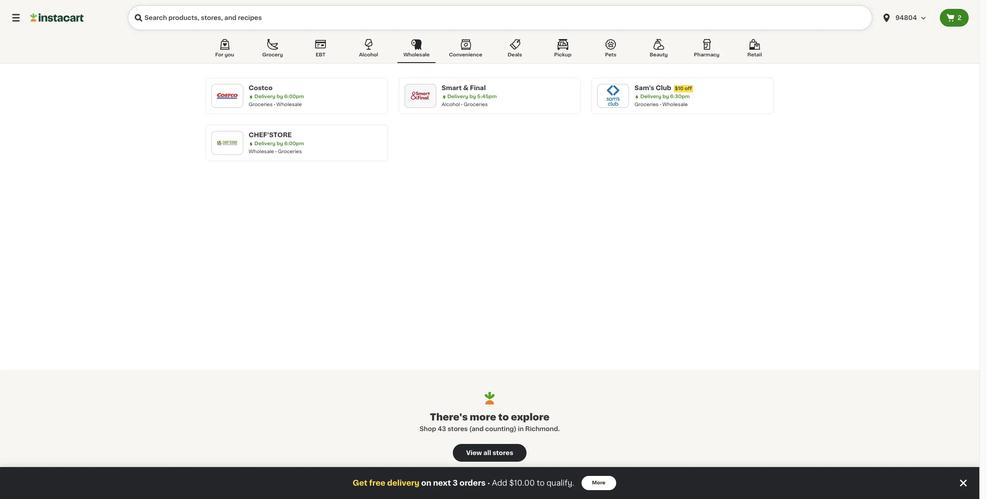 Task type: vqa. For each thing, say whether or not it's contained in the screenshot.
"to" in the instacart reimagines the sell sheet to better serve retailers and help emerging brands grow
no



Task type: describe. For each thing, give the bounding box(es) containing it.
1 94804 button from the left
[[877, 5, 941, 30]]

smart
[[442, 85, 462, 91]]

view all stores link
[[453, 444, 527, 462]]

sam's
[[635, 85, 655, 91]]

43
[[438, 426, 446, 432]]

instacart image
[[30, 12, 84, 23]]

sam's club $10 off
[[635, 85, 692, 91]]

shop categories tab list
[[206, 37, 774, 63]]

groceries wholesale for 6:00pm
[[249, 102, 302, 107]]

explore
[[511, 413, 550, 422]]

view all stores button
[[453, 444, 527, 462]]

grocery
[[262, 52, 283, 57]]

to inside 'get free delivery on next 3 orders • add $10.00 to qualify.'
[[537, 480, 545, 487]]

costco logo image
[[216, 84, 239, 108]]

delivery by 5:45pm
[[448, 94, 497, 99]]

groceries down sam's
[[635, 102, 659, 107]]

more
[[592, 481, 606, 486]]

alcohol groceries
[[442, 102, 488, 107]]

pickup button
[[544, 37, 582, 63]]

convenience button
[[446, 37, 486, 63]]

2 button
[[941, 9, 969, 27]]

delivery by 6:30pm
[[641, 94, 690, 99]]

deals button
[[496, 37, 534, 63]]

by for chef'store
[[277, 141, 283, 146]]

grocery button
[[254, 37, 292, 63]]

shop
[[420, 426, 436, 432]]

view all stores
[[466, 450, 514, 456]]

(and
[[470, 426, 484, 432]]

wholesale button
[[398, 37, 436, 63]]

final
[[470, 85, 486, 91]]

pets
[[606, 52, 617, 57]]

convenience
[[449, 52, 483, 57]]

chef'store
[[249, 132, 292, 138]]

5:45pm
[[478, 94, 497, 99]]

more button
[[582, 476, 617, 490]]

off
[[685, 86, 692, 91]]

more
[[470, 413, 497, 422]]

richmond.
[[526, 426, 560, 432]]

$10
[[675, 86, 684, 91]]

treatment tracker modal dialog
[[0, 467, 980, 499]]

get free delivery on next 3 orders • add $10.00 to qualify.
[[353, 480, 575, 487]]

delivery by 6:00pm for costco
[[255, 94, 304, 99]]

alcohol for alcohol
[[359, 52, 378, 57]]

delivery down sam's
[[641, 94, 662, 99]]

stores inside there's more to explore shop 43 stores (and counting) in richmond.
[[448, 426, 468, 432]]

by for smart & final
[[470, 94, 476, 99]]

get
[[353, 480, 368, 487]]

for you
[[215, 52, 234, 57]]

for
[[215, 52, 224, 57]]

6:30pm
[[671, 94, 690, 99]]

$10.00
[[510, 480, 535, 487]]

2
[[958, 15, 962, 21]]

groceries wholesale for 6:30pm
[[635, 102, 688, 107]]

add
[[492, 480, 508, 487]]

there's more to explore shop 43 stores (and counting) in richmond.
[[420, 413, 560, 432]]

delivery by 6:00pm for chef'store
[[255, 141, 304, 146]]

wholesale groceries
[[249, 149, 302, 154]]

alcohol button
[[350, 37, 388, 63]]

smart & final logo image
[[409, 84, 432, 108]]

free
[[369, 480, 386, 487]]



Task type: locate. For each thing, give the bounding box(es) containing it.
delivery by 6:00pm down costco
[[255, 94, 304, 99]]

to inside there's more to explore shop 43 stores (and counting) in richmond.
[[499, 413, 509, 422]]

0 horizontal spatial groceries wholesale
[[249, 102, 302, 107]]

0 horizontal spatial alcohol
[[359, 52, 378, 57]]

on
[[422, 480, 432, 487]]

retail button
[[736, 37, 774, 63]]

alcohol inside button
[[359, 52, 378, 57]]

6:00pm
[[284, 94, 304, 99], [284, 141, 304, 146]]

1 delivery by 6:00pm from the top
[[255, 94, 304, 99]]

groceries wholesale
[[249, 102, 302, 107], [635, 102, 688, 107]]

by for costco
[[277, 94, 283, 99]]

pharmacy button
[[688, 37, 726, 63]]

sam's club logo image
[[602, 84, 625, 108]]

94804
[[896, 15, 918, 21]]

by up the wholesale groceries
[[277, 141, 283, 146]]

None search field
[[128, 5, 873, 30]]

stores down there's
[[448, 426, 468, 432]]

0 horizontal spatial to
[[499, 413, 509, 422]]

1 horizontal spatial groceries wholesale
[[635, 102, 688, 107]]

1 vertical spatial alcohol
[[442, 102, 460, 107]]

qualify.
[[547, 480, 575, 487]]

0 horizontal spatial stores
[[448, 426, 468, 432]]

groceries wholesale down costco
[[249, 102, 302, 107]]

in
[[518, 426, 524, 432]]

2 6:00pm from the top
[[284, 141, 304, 146]]

beauty
[[650, 52, 668, 57]]

orders
[[460, 480, 486, 487]]

wholesale
[[404, 52, 430, 57], [277, 102, 302, 107], [663, 102, 688, 107], [249, 149, 274, 154]]

there's
[[430, 413, 468, 422]]

1 groceries wholesale from the left
[[249, 102, 302, 107]]

0 vertical spatial alcohol
[[359, 52, 378, 57]]

for you button
[[206, 37, 244, 63]]

smart & final
[[442, 85, 486, 91]]

delivery for costco
[[255, 94, 276, 99]]

stores
[[448, 426, 468, 432], [493, 450, 514, 456]]

1 vertical spatial 6:00pm
[[284, 141, 304, 146]]

groceries
[[249, 102, 273, 107], [464, 102, 488, 107], [635, 102, 659, 107], [278, 149, 302, 154]]

•
[[488, 480, 490, 487]]

wholesale up smart & final logo
[[404, 52, 430, 57]]

deals
[[508, 52, 522, 57]]

1 vertical spatial stores
[[493, 450, 514, 456]]

alcohol for alcohol groceries
[[442, 102, 460, 107]]

view
[[466, 450, 482, 456]]

delivery for smart & final
[[448, 94, 469, 99]]

6:00pm for chef'store
[[284, 141, 304, 146]]

ebt button
[[302, 37, 340, 63]]

all
[[484, 450, 491, 456]]

2 94804 button from the left
[[882, 5, 935, 30]]

wholesale down "chef'store"
[[249, 149, 274, 154]]

delivery for chef'store
[[255, 141, 276, 146]]

1 horizontal spatial stores
[[493, 450, 514, 456]]

1 horizontal spatial alcohol
[[442, 102, 460, 107]]

delivery by 6:00pm
[[255, 94, 304, 99], [255, 141, 304, 146]]

beauty button
[[640, 37, 678, 63]]

pets button
[[592, 37, 630, 63]]

groceries down "chef'store"
[[278, 149, 302, 154]]

delivery
[[255, 94, 276, 99], [448, 94, 469, 99], [641, 94, 662, 99], [255, 141, 276, 146]]

wholesale up "chef'store"
[[277, 102, 302, 107]]

1 vertical spatial delivery by 6:00pm
[[255, 141, 304, 146]]

club
[[656, 85, 672, 91]]

by up "chef'store"
[[277, 94, 283, 99]]

6:00pm for costco
[[284, 94, 304, 99]]

94804 button
[[877, 5, 941, 30], [882, 5, 935, 30]]

3
[[453, 480, 458, 487]]

costco
[[249, 85, 273, 91]]

delivery
[[387, 480, 420, 487]]

ebt
[[316, 52, 326, 57]]

1 horizontal spatial to
[[537, 480, 545, 487]]

chef'store logo image
[[216, 132, 239, 155]]

by
[[277, 94, 283, 99], [470, 94, 476, 99], [663, 94, 669, 99], [277, 141, 283, 146]]

alcohol
[[359, 52, 378, 57], [442, 102, 460, 107]]

delivery down smart & final
[[448, 94, 469, 99]]

0 vertical spatial to
[[499, 413, 509, 422]]

stores inside button
[[493, 450, 514, 456]]

next
[[433, 480, 451, 487]]

1 vertical spatial to
[[537, 480, 545, 487]]

pickup
[[555, 52, 572, 57]]

0 vertical spatial delivery by 6:00pm
[[255, 94, 304, 99]]

to right $10.00 at the bottom of page
[[537, 480, 545, 487]]

groceries down costco
[[249, 102, 273, 107]]

0 vertical spatial 6:00pm
[[284, 94, 304, 99]]

Search field
[[128, 5, 873, 30]]

wholesale down 6:30pm
[[663, 102, 688, 107]]

by down final
[[470, 94, 476, 99]]

2 delivery by 6:00pm from the top
[[255, 141, 304, 146]]

groceries down delivery by 5:45pm
[[464, 102, 488, 107]]

counting)
[[486, 426, 517, 432]]

you
[[225, 52, 234, 57]]

retail
[[748, 52, 763, 57]]

to up counting)
[[499, 413, 509, 422]]

to
[[499, 413, 509, 422], [537, 480, 545, 487]]

pharmacy
[[694, 52, 720, 57]]

wholesale inside button
[[404, 52, 430, 57]]

delivery down costco
[[255, 94, 276, 99]]

stores right 'all'
[[493, 450, 514, 456]]

groceries wholesale down delivery by 6:30pm
[[635, 102, 688, 107]]

&
[[463, 85, 469, 91]]

delivery by 6:00pm up the wholesale groceries
[[255, 141, 304, 146]]

0 vertical spatial stores
[[448, 426, 468, 432]]

delivery down "chef'store"
[[255, 141, 276, 146]]

1 6:00pm from the top
[[284, 94, 304, 99]]

by down the club
[[663, 94, 669, 99]]

2 groceries wholesale from the left
[[635, 102, 688, 107]]



